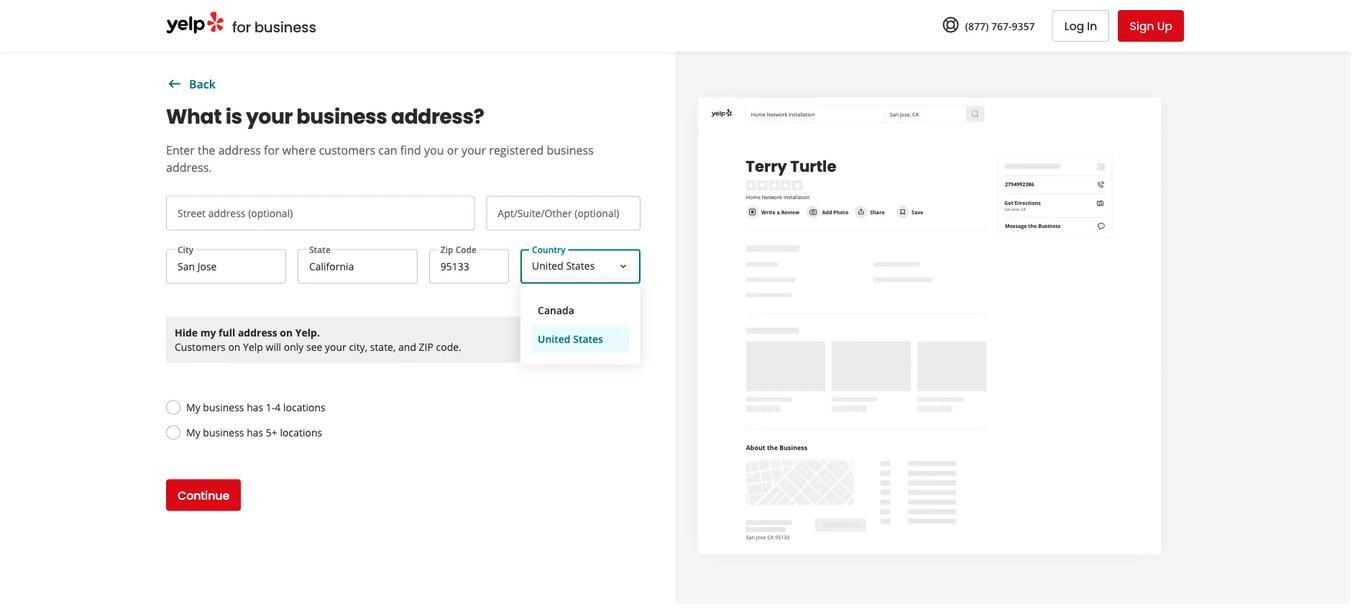 Task type: describe. For each thing, give the bounding box(es) containing it.
has for 5+
[[247, 426, 263, 440]]

767-
[[992, 19, 1012, 33]]

1-
[[266, 401, 275, 414]]

canada button
[[532, 296, 629, 325]]

(877)
[[966, 19, 989, 33]]

hide
[[175, 326, 198, 340]]

e.g. Ste 200 text field
[[486, 196, 641, 231]]

customers
[[175, 340, 226, 354]]

business inside the enter the address for where customers can find you or your registered business address.
[[547, 142, 594, 158]]

state
[[309, 244, 331, 255]]

has for 1-
[[247, 401, 263, 414]]

continue form
[[155, 193, 652, 511]]

business for for business
[[254, 17, 316, 37]]

business for my business has 5+ locations
[[203, 426, 244, 440]]

city
[[178, 244, 194, 255]]

up
[[1158, 18, 1173, 34]]

1 vertical spatial address
[[208, 207, 246, 220]]

where
[[283, 142, 316, 158]]

log
[[1065, 18, 1085, 34]]

for inside the enter the address for where customers can find you or your registered business address.
[[264, 142, 280, 158]]

sign up link
[[1119, 10, 1185, 42]]

apt/suite/other (optional)
[[498, 207, 620, 220]]

continue
[[178, 487, 230, 504]]

the
[[198, 142, 215, 158]]

yelp.
[[295, 326, 320, 340]]

(877) 767-9357
[[966, 19, 1035, 33]]

24 arrow left v2 image
[[166, 75, 183, 93]]

your inside hide my full address on yelp. customers on yelp will only see your city, state, and zip code.
[[325, 340, 347, 354]]

sign
[[1130, 18, 1155, 34]]

registered
[[489, 142, 544, 158]]

is
[[226, 103, 242, 131]]

address.
[[166, 159, 212, 175]]

zip
[[441, 244, 453, 255]]

my business has 1-4 locations
[[186, 401, 326, 414]]

log in link
[[1053, 10, 1110, 42]]

address?
[[391, 103, 484, 131]]

Country field
[[521, 249, 641, 365]]

hide my full address on yelp. customers on yelp will only see your city, state, and zip code.
[[175, 326, 462, 354]]

country
[[532, 244, 566, 255]]

address inside the enter the address for where customers can find you or your registered business address.
[[218, 142, 261, 158]]

what
[[166, 103, 222, 131]]

in
[[1087, 18, 1098, 34]]

business for my business has 1-4 locations
[[203, 401, 244, 414]]

full
[[219, 326, 235, 340]]

street
[[178, 207, 206, 220]]

see
[[306, 340, 322, 354]]

2 horizontal spatial on
[[598, 333, 608, 345]]

e.g. San Francisco text field
[[166, 249, 286, 284]]

enter
[[166, 142, 195, 158]]

street address (optional)
[[178, 207, 293, 220]]



Task type: vqa. For each thing, say whether or not it's contained in the screenshot.
number in the Continue form
no



Task type: locate. For each thing, give the bounding box(es) containing it.
1 my from the top
[[186, 401, 200, 414]]

0 vertical spatial for
[[232, 17, 251, 37]]

1 (optional) from the left
[[248, 207, 293, 220]]

(optional) right apt/suite/other
[[575, 207, 620, 220]]

State text field
[[298, 249, 418, 284]]

states
[[573, 332, 603, 346]]

customers
[[319, 142, 376, 158]]

1 horizontal spatial on
[[280, 326, 293, 340]]

enter the address for where customers can find you or your registered business address.
[[166, 142, 594, 175]]

yelp
[[243, 340, 263, 354]]

2 horizontal spatial your
[[462, 142, 486, 158]]

city,
[[349, 340, 368, 354]]

0 horizontal spatial for
[[232, 17, 251, 37]]

0 horizontal spatial on
[[228, 340, 241, 354]]

business
[[254, 17, 316, 37], [297, 103, 387, 131], [547, 142, 594, 158], [203, 401, 244, 414], [203, 426, 244, 440]]

1 vertical spatial locations
[[280, 426, 322, 440]]

0 vertical spatial has
[[247, 401, 263, 414]]

code.
[[436, 340, 462, 354]]

1 has from the top
[[247, 401, 263, 414]]

your inside the enter the address for where customers can find you or your registered business address.
[[462, 142, 486, 158]]

continue button
[[166, 479, 241, 511]]

my
[[186, 401, 200, 414], [186, 426, 200, 440]]

your
[[246, 103, 293, 131], [462, 142, 486, 158], [325, 340, 347, 354]]

zip code
[[441, 244, 477, 255]]

2 has from the top
[[247, 426, 263, 440]]

(optional) up e.g. san francisco text box
[[248, 207, 293, 220]]

back
[[189, 76, 216, 91]]

2 vertical spatial your
[[325, 340, 347, 354]]

1 horizontal spatial for
[[264, 142, 280, 158]]

on left off
[[598, 333, 608, 345]]

your right see
[[325, 340, 347, 354]]

what is your business address?
[[166, 103, 484, 131]]

sign up
[[1130, 18, 1173, 34]]

my for my business has 5+ locations
[[186, 426, 200, 440]]

1 vertical spatial for
[[264, 142, 280, 158]]

your right is
[[246, 103, 293, 131]]

has left 5+
[[247, 426, 263, 440]]

address inside hide my full address on yelp. customers on yelp will only see your city, state, and zip code.
[[238, 326, 277, 340]]

my for my business has 1-4 locations
[[186, 401, 200, 414]]

5+
[[266, 426, 278, 440]]

on up the "only" at the bottom of page
[[280, 326, 293, 340]]

1 vertical spatial my
[[186, 426, 200, 440]]

only
[[284, 340, 304, 354]]

my up continue button
[[186, 426, 200, 440]]

zip
[[419, 340, 434, 354]]

for business
[[232, 17, 316, 37]]

apt/suite/other
[[498, 207, 572, 220]]

address up "yelp"
[[238, 326, 277, 340]]

on
[[280, 326, 293, 340], [598, 333, 608, 345], [228, 340, 241, 354]]

2 (optional) from the left
[[575, 207, 620, 220]]

24 support outline v2 image
[[943, 16, 960, 33]]

and
[[398, 340, 416, 354]]

address
[[218, 142, 261, 158], [208, 207, 246, 220], [238, 326, 277, 340]]

9357
[[1012, 19, 1035, 33]]

(877) 767-9357 link
[[966, 19, 1035, 33]]

2 my from the top
[[186, 426, 200, 440]]

locations right 5+
[[280, 426, 322, 440]]

code
[[456, 244, 477, 255]]

1 vertical spatial your
[[462, 142, 486, 158]]

1 horizontal spatial (optional)
[[575, 207, 620, 220]]

locations right 4
[[283, 401, 326, 414]]

back button
[[166, 75, 216, 93]]

can
[[379, 142, 397, 158]]

e.g. 123 Main Street text field
[[166, 196, 475, 231]]

2 vertical spatial address
[[238, 326, 277, 340]]

0 horizontal spatial (optional)
[[248, 207, 293, 220]]

0 vertical spatial my
[[186, 401, 200, 414]]

address right the
[[218, 142, 261, 158]]

address right street
[[208, 207, 246, 220]]

0 vertical spatial locations
[[283, 401, 326, 414]]

will
[[266, 340, 281, 354]]

log in
[[1065, 18, 1098, 34]]

has left 1-
[[247, 401, 263, 414]]

locations
[[283, 401, 326, 414], [280, 426, 322, 440]]

(optional)
[[248, 207, 293, 220], [575, 207, 620, 220]]

4
[[275, 401, 281, 414]]

has
[[247, 401, 263, 414], [247, 426, 263, 440]]

my business has 5+ locations
[[186, 426, 322, 440]]

united states
[[538, 332, 603, 346]]

for
[[232, 17, 251, 37], [264, 142, 280, 158]]

1 vertical spatial has
[[247, 426, 263, 440]]

0 horizontal spatial your
[[246, 103, 293, 131]]

your right or
[[462, 142, 486, 158]]

find
[[400, 142, 421, 158]]

my
[[200, 326, 216, 340]]

state,
[[370, 340, 396, 354]]

you
[[424, 142, 444, 158]]

1 horizontal spatial your
[[325, 340, 347, 354]]

canada
[[538, 304, 575, 317]]

off
[[616, 333, 627, 345]]

or
[[447, 142, 459, 158]]

0 vertical spatial address
[[218, 142, 261, 158]]

my down customers
[[186, 401, 200, 414]]

0 vertical spatial your
[[246, 103, 293, 131]]

on down full
[[228, 340, 241, 354]]

united states button
[[532, 325, 629, 354]]

e.g. 94103 text field
[[429, 249, 509, 284]]

united
[[538, 332, 571, 346]]



